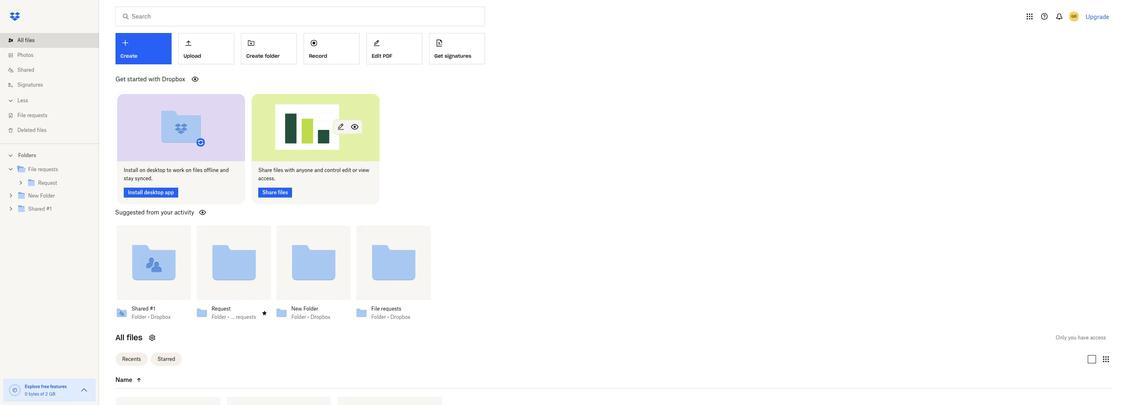 Task type: locate. For each thing, give the bounding box(es) containing it.
file requests down folders button
[[28, 166, 58, 172]]

4 • from the left
[[387, 314, 389, 320]]

get
[[434, 53, 443, 59], [116, 76, 126, 83]]

create up started
[[120, 53, 138, 59]]

Search in folder "Dropbox" text field
[[132, 12, 468, 21]]

deleted
[[17, 127, 36, 133]]

with for started
[[148, 76, 160, 83]]

desktop left app
[[144, 189, 164, 195]]

features
[[50, 384, 67, 389]]

folder
[[265, 53, 280, 59]]

0 vertical spatial shared
[[17, 67, 34, 73]]

folder • dropbox button down new folder 'button'
[[291, 314, 336, 320]]

request for request folder • … requests
[[212, 306, 231, 312]]

1 horizontal spatial with
[[285, 167, 295, 173]]

group containing file requests
[[0, 161, 99, 222]]

create folder
[[246, 53, 280, 59]]

dropbox down file requests button
[[390, 314, 410, 320]]

share down access.
[[262, 189, 277, 195]]

files left the offline
[[193, 167, 203, 173]]

on up synced.
[[140, 167, 145, 173]]

• inside file requests folder • dropbox
[[387, 314, 389, 320]]

0 horizontal spatial on
[[140, 167, 145, 173]]

1 vertical spatial new
[[291, 306, 302, 312]]

name
[[116, 376, 132, 383]]

dropbox inside the shared #1 folder • dropbox
[[151, 314, 171, 320]]

0 vertical spatial #1
[[46, 206, 52, 212]]

0 horizontal spatial new
[[28, 193, 39, 199]]

create left folder
[[246, 53, 263, 59]]

new folder link
[[17, 191, 92, 202]]

and right the offline
[[220, 167, 229, 173]]

only you have access
[[1056, 334, 1106, 341]]

create inside 'button'
[[246, 53, 263, 59]]

#1 for shared #1
[[46, 206, 52, 212]]

all files up recents
[[116, 333, 142, 342]]

install inside install on desktop to work on files offline and stay synced.
[[124, 167, 138, 173]]

requests inside request folder • … requests
[[236, 314, 256, 320]]

dropbox inside new folder folder • dropbox
[[311, 314, 330, 320]]

2 vertical spatial shared
[[132, 306, 149, 312]]

new
[[28, 193, 39, 199], [291, 306, 302, 312]]

1 horizontal spatial folder • dropbox button
[[291, 314, 336, 320]]

explore
[[25, 384, 40, 389]]

work
[[173, 167, 184, 173]]

0 horizontal spatial get
[[116, 76, 126, 83]]

2
[[45, 392, 48, 396]]

• left …
[[228, 314, 229, 320]]

shared inside the shared #1 folder • dropbox
[[132, 306, 149, 312]]

dropbox down shared #1 button
[[151, 314, 171, 320]]

0 vertical spatial request
[[38, 180, 57, 186]]

have
[[1078, 334, 1089, 341]]

#1 up folder settings image on the left bottom of the page
[[150, 306, 155, 312]]

shared for shared
[[17, 67, 34, 73]]

requests inside file requests folder • dropbox
[[381, 306, 401, 312]]

on
[[140, 167, 145, 173], [186, 167, 191, 173]]

deleted files link
[[7, 123, 99, 138]]

file requests link up deleted files
[[7, 108, 99, 123]]

files up photos
[[25, 37, 35, 43]]

or
[[353, 167, 357, 173]]

get left started
[[116, 76, 126, 83]]

view
[[359, 167, 369, 173]]

your
[[161, 209, 173, 216]]

0 horizontal spatial folder • dropbox button
[[132, 314, 176, 320]]

requests
[[27, 112, 47, 118], [38, 166, 58, 172], [381, 306, 401, 312], [236, 314, 256, 320]]

dropbox
[[162, 76, 185, 83], [151, 314, 171, 320], [311, 314, 330, 320], [390, 314, 410, 320]]

and left control
[[314, 167, 323, 173]]

1 horizontal spatial new
[[291, 306, 302, 312]]

edit pdf
[[372, 53, 392, 59]]

1 horizontal spatial get
[[434, 53, 443, 59]]

0 vertical spatial get
[[434, 53, 443, 59]]

folder • dropbox button down file requests button
[[371, 314, 416, 320]]

0 horizontal spatial #1
[[46, 206, 52, 212]]

folder inside file requests folder • dropbox
[[371, 314, 386, 320]]

quota usage element
[[8, 384, 21, 397]]

files inside list item
[[25, 37, 35, 43]]

0 vertical spatial file
[[17, 112, 26, 118]]

#1 inside group
[[46, 206, 52, 212]]

get signatures
[[434, 53, 471, 59]]

#1 inside the shared #1 folder • dropbox
[[150, 306, 155, 312]]

new folder
[[28, 193, 55, 199]]

1 horizontal spatial on
[[186, 167, 191, 173]]

file requests inside group
[[28, 166, 58, 172]]

of
[[40, 392, 44, 396]]

1 vertical spatial file
[[28, 166, 37, 172]]

• inside the shared #1 folder • dropbox
[[148, 314, 149, 320]]

shared up folder settings image on the left bottom of the page
[[132, 306, 149, 312]]

1 • from the left
[[148, 314, 149, 320]]

all
[[17, 37, 24, 43], [116, 333, 124, 342]]

shared #1 button
[[132, 306, 176, 312]]

shared down new folder
[[28, 206, 45, 212]]

• down shared #1 button
[[148, 314, 149, 320]]

1 vertical spatial shared
[[28, 206, 45, 212]]

1 horizontal spatial create
[[246, 53, 263, 59]]

files up access.
[[273, 167, 283, 173]]

get inside button
[[434, 53, 443, 59]]

1 vertical spatial file requests
[[28, 166, 58, 172]]

file requests
[[17, 112, 47, 118], [28, 166, 58, 172]]

all files up photos
[[17, 37, 35, 43]]

0 vertical spatial share
[[258, 167, 272, 173]]

file requests link up request link
[[17, 164, 92, 175]]

suggested from your activity
[[115, 209, 194, 216]]

0
[[25, 392, 28, 396]]

0 vertical spatial install
[[124, 167, 138, 173]]

dropbox down new folder 'button'
[[311, 314, 330, 320]]

share files with anyone and control edit or view access.
[[258, 167, 369, 181]]

0 horizontal spatial all
[[17, 37, 24, 43]]

2 vertical spatial file
[[371, 306, 380, 312]]

with left 'anyone'
[[285, 167, 295, 173]]

1 folder • dropbox button from the left
[[132, 314, 176, 320]]

3 folder • dropbox button from the left
[[371, 314, 416, 320]]

less image
[[7, 97, 15, 105]]

0 vertical spatial all
[[17, 37, 24, 43]]

edit
[[372, 53, 381, 59]]

shared for shared #1
[[28, 206, 45, 212]]

0 vertical spatial desktop
[[147, 167, 165, 173]]

dropbox image
[[7, 8, 23, 25]]

0 horizontal spatial and
[[220, 167, 229, 173]]

1 vertical spatial get
[[116, 76, 126, 83]]

and
[[220, 167, 229, 173], [314, 167, 323, 173]]

files
[[25, 37, 35, 43], [37, 127, 47, 133], [193, 167, 203, 173], [273, 167, 283, 173], [278, 189, 288, 195], [127, 333, 142, 342]]

get left signatures
[[434, 53, 443, 59]]

group
[[0, 161, 99, 222]]

shared down photos
[[17, 67, 34, 73]]

gr
[[1071, 14, 1077, 19]]

access.
[[258, 175, 275, 181]]

folder • dropbox button down shared #1 button
[[132, 314, 176, 320]]

on right work
[[186, 167, 191, 173]]

• for shared
[[148, 314, 149, 320]]

with inside share files with anyone and control edit or view access.
[[285, 167, 295, 173]]

access
[[1090, 334, 1106, 341]]

explore free features 0 bytes of 2 gb
[[25, 384, 67, 396]]

1 and from the left
[[220, 167, 229, 173]]

with right started
[[148, 76, 160, 83]]

signatures
[[17, 82, 43, 88]]

create inside dropdown button
[[120, 53, 138, 59]]

1 vertical spatial install
[[128, 189, 143, 195]]

file
[[17, 112, 26, 118], [28, 166, 37, 172], [371, 306, 380, 312]]

request inside group
[[38, 180, 57, 186]]

1 horizontal spatial all
[[116, 333, 124, 342]]

1 horizontal spatial request
[[212, 306, 231, 312]]

suggested
[[115, 209, 145, 216]]

folder • dropbox button for new folder
[[291, 314, 336, 320]]

dropbox inside file requests folder • dropbox
[[390, 314, 410, 320]]

list
[[0, 28, 99, 144]]

upgrade
[[1086, 13, 1109, 20]]

all up photos
[[17, 37, 24, 43]]

upgrade link
[[1086, 13, 1109, 20]]

signatures
[[445, 53, 471, 59]]

2 and from the left
[[314, 167, 323, 173]]

0 vertical spatial all files
[[17, 37, 35, 43]]

share up access.
[[258, 167, 272, 173]]

file requests up deleted files
[[17, 112, 47, 118]]

share
[[258, 167, 272, 173], [262, 189, 277, 195]]

new inside new folder link
[[28, 193, 39, 199]]

• for file
[[387, 314, 389, 320]]

1 horizontal spatial and
[[314, 167, 323, 173]]

• down new folder 'button'
[[308, 314, 309, 320]]

0 vertical spatial file requests link
[[7, 108, 99, 123]]

2 • from the left
[[228, 314, 229, 320]]

file requests folder • dropbox
[[371, 306, 410, 320]]

• for new
[[308, 314, 309, 320]]

#1
[[46, 206, 52, 212], [150, 306, 155, 312]]

• inside new folder folder • dropbox
[[308, 314, 309, 320]]

share inside share files with anyone and control edit or view access.
[[258, 167, 272, 173]]

all files
[[17, 37, 35, 43], [116, 333, 142, 342]]

2 folder • dropbox button from the left
[[291, 314, 336, 320]]

1 vertical spatial with
[[285, 167, 295, 173]]

less
[[17, 97, 28, 104]]

install inside button
[[128, 189, 143, 195]]

dropbox for new folder folder • dropbox
[[311, 314, 330, 320]]

0 horizontal spatial create
[[120, 53, 138, 59]]

file requests link
[[7, 108, 99, 123], [17, 164, 92, 175]]

1 vertical spatial share
[[262, 189, 277, 195]]

2 horizontal spatial folder • dropbox button
[[371, 314, 416, 320]]

create
[[246, 53, 263, 59], [120, 53, 138, 59]]

create button
[[116, 33, 172, 64]]

desktop
[[147, 167, 165, 173], [144, 189, 164, 195]]

0 horizontal spatial with
[[148, 76, 160, 83]]

• inside request folder • … requests
[[228, 314, 229, 320]]

starred
[[157, 356, 175, 362]]

1 vertical spatial request
[[212, 306, 231, 312]]

request inside request folder • … requests
[[212, 306, 231, 312]]

desktop left to
[[147, 167, 165, 173]]

1 vertical spatial all files
[[116, 333, 142, 342]]

install down stay
[[128, 189, 143, 195]]

1 horizontal spatial #1
[[150, 306, 155, 312]]

edit
[[342, 167, 351, 173]]

all up recents
[[116, 333, 124, 342]]

0 horizontal spatial request
[[38, 180, 57, 186]]

offline
[[204, 167, 219, 173]]

new folder button
[[291, 306, 336, 312]]

2 horizontal spatial file
[[371, 306, 380, 312]]

shared
[[17, 67, 34, 73], [28, 206, 45, 212], [132, 306, 149, 312]]

install up stay
[[124, 167, 138, 173]]

get for get signatures
[[434, 53, 443, 59]]

to
[[167, 167, 171, 173]]

folder inside the shared #1 folder • dropbox
[[132, 314, 146, 320]]

0 vertical spatial with
[[148, 76, 160, 83]]

new inside new folder folder • dropbox
[[291, 306, 302, 312]]

1 vertical spatial #1
[[150, 306, 155, 312]]

starred button
[[151, 353, 182, 366]]

files down share files with anyone and control edit or view access.
[[278, 189, 288, 195]]

3 • from the left
[[308, 314, 309, 320]]

new folder folder • dropbox
[[291, 306, 330, 320]]

and inside install on desktop to work on files offline and stay synced.
[[220, 167, 229, 173]]

request up new folder
[[38, 180, 57, 186]]

share inside button
[[262, 189, 277, 195]]

0 vertical spatial new
[[28, 193, 39, 199]]

#1 down new folder link
[[46, 206, 52, 212]]

files inside button
[[278, 189, 288, 195]]

1 horizontal spatial all files
[[116, 333, 142, 342]]

desktop inside install on desktop to work on files offline and stay synced.
[[147, 167, 165, 173]]

with
[[148, 76, 160, 83], [285, 167, 295, 173]]

1 vertical spatial file requests link
[[17, 164, 92, 175]]

request up …
[[212, 306, 231, 312]]

anyone
[[296, 167, 313, 173]]

0 horizontal spatial all files
[[17, 37, 35, 43]]

free
[[41, 384, 49, 389]]

shared for shared #1 folder • dropbox
[[132, 306, 149, 312]]

install
[[124, 167, 138, 173], [128, 189, 143, 195]]

request
[[38, 180, 57, 186], [212, 306, 231, 312]]

1 vertical spatial desktop
[[144, 189, 164, 195]]

• down file requests button
[[387, 314, 389, 320]]

•
[[148, 314, 149, 320], [228, 314, 229, 320], [308, 314, 309, 320], [387, 314, 389, 320]]

install desktop app
[[128, 189, 174, 195]]

name button
[[116, 375, 185, 385]]



Task type: vqa. For each thing, say whether or not it's contained in the screenshot.
bottommost All files
yes



Task type: describe. For each thing, give the bounding box(es) containing it.
create for create folder
[[246, 53, 263, 59]]

edit pdf button
[[366, 33, 422, 64]]

create folder button
[[241, 33, 297, 64]]

app
[[165, 189, 174, 195]]

dropbox down upload
[[162, 76, 185, 83]]

create for create
[[120, 53, 138, 59]]

request link
[[26, 178, 92, 189]]

upload button
[[178, 33, 234, 64]]

recents
[[122, 356, 141, 362]]

request for request
[[38, 180, 57, 186]]

get signatures button
[[429, 33, 485, 64]]

list containing all files
[[0, 28, 99, 144]]

folders button
[[0, 149, 99, 161]]

dropbox for shared #1 folder • dropbox
[[151, 314, 171, 320]]

file requests button
[[371, 306, 416, 312]]

stay
[[124, 175, 134, 181]]

folder • dropbox button for file requests
[[371, 314, 416, 320]]

with for files
[[285, 167, 295, 173]]

folders
[[18, 152, 36, 158]]

files inside install on desktop to work on files offline and stay synced.
[[193, 167, 203, 173]]

record button
[[304, 33, 360, 64]]

folder inside request folder • … requests
[[212, 314, 226, 320]]

control
[[324, 167, 341, 173]]

you
[[1068, 334, 1077, 341]]

shared folder, shared #1 row
[[338, 397, 442, 405]]

share files button
[[258, 188, 292, 197]]

file requests link inside group
[[17, 164, 92, 175]]

1 vertical spatial all
[[116, 333, 124, 342]]

2 on from the left
[[186, 167, 191, 173]]

files right deleted at top
[[37, 127, 47, 133]]

install on desktop to work on files offline and stay synced.
[[124, 167, 229, 181]]

#1 for shared #1 folder • dropbox
[[150, 306, 155, 312]]

shared #1 link
[[17, 204, 92, 215]]

recents button
[[116, 353, 148, 366]]

upload
[[184, 53, 201, 59]]

0 vertical spatial file requests
[[17, 112, 47, 118]]

share for share files with anyone and control edit or view access.
[[258, 167, 272, 173]]

signatures link
[[7, 78, 99, 92]]

request button
[[212, 306, 256, 312]]

folder inside new folder link
[[40, 193, 55, 199]]

all files inside list item
[[17, 37, 35, 43]]

all files list item
[[0, 33, 99, 48]]

deleted files
[[17, 127, 47, 133]]

file inside file requests folder • dropbox
[[371, 306, 380, 312]]

files left folder settings image on the left bottom of the page
[[127, 333, 142, 342]]

…
[[231, 314, 235, 320]]

install for install on desktop to work on files offline and stay synced.
[[124, 167, 138, 173]]

new for new folder
[[28, 193, 39, 199]]

folder • dropbox button for shared #1
[[132, 314, 176, 320]]

shared #1
[[28, 206, 52, 212]]

from
[[146, 209, 159, 216]]

dropbox for file requests folder • dropbox
[[390, 314, 410, 320]]

share files
[[262, 189, 288, 195]]

folder settings image
[[147, 333, 157, 343]]

and inside share files with anyone and control edit or view access.
[[314, 167, 323, 173]]

new for new folder folder • dropbox
[[291, 306, 302, 312]]

share for share files
[[262, 189, 277, 195]]

pdf
[[383, 53, 392, 59]]

photos
[[17, 52, 33, 58]]

folder, new folder row
[[227, 397, 331, 405]]

synced.
[[135, 175, 153, 181]]

get started with dropbox
[[116, 76, 185, 83]]

gr button
[[1068, 10, 1081, 23]]

gb
[[49, 392, 55, 396]]

activity
[[174, 209, 194, 216]]

shared #1 folder • dropbox
[[132, 306, 171, 320]]

folder, file requests row
[[116, 397, 220, 405]]

all files link
[[7, 33, 99, 48]]

install for install desktop app
[[128, 189, 143, 195]]

install desktop app button
[[124, 188, 178, 197]]

only
[[1056, 334, 1067, 341]]

files inside share files with anyone and control edit or view access.
[[273, 167, 283, 173]]

started
[[127, 76, 147, 83]]

bytes
[[29, 392, 39, 396]]

record
[[309, 53, 327, 59]]

1 horizontal spatial file
[[28, 166, 37, 172]]

shared link
[[7, 63, 99, 78]]

photos link
[[7, 48, 99, 63]]

desktop inside button
[[144, 189, 164, 195]]

get for get started with dropbox
[[116, 76, 126, 83]]

1 on from the left
[[140, 167, 145, 173]]

all inside list item
[[17, 37, 24, 43]]

folder • … requests button
[[212, 314, 256, 320]]

request folder • … requests
[[212, 306, 256, 320]]

0 horizontal spatial file
[[17, 112, 26, 118]]



